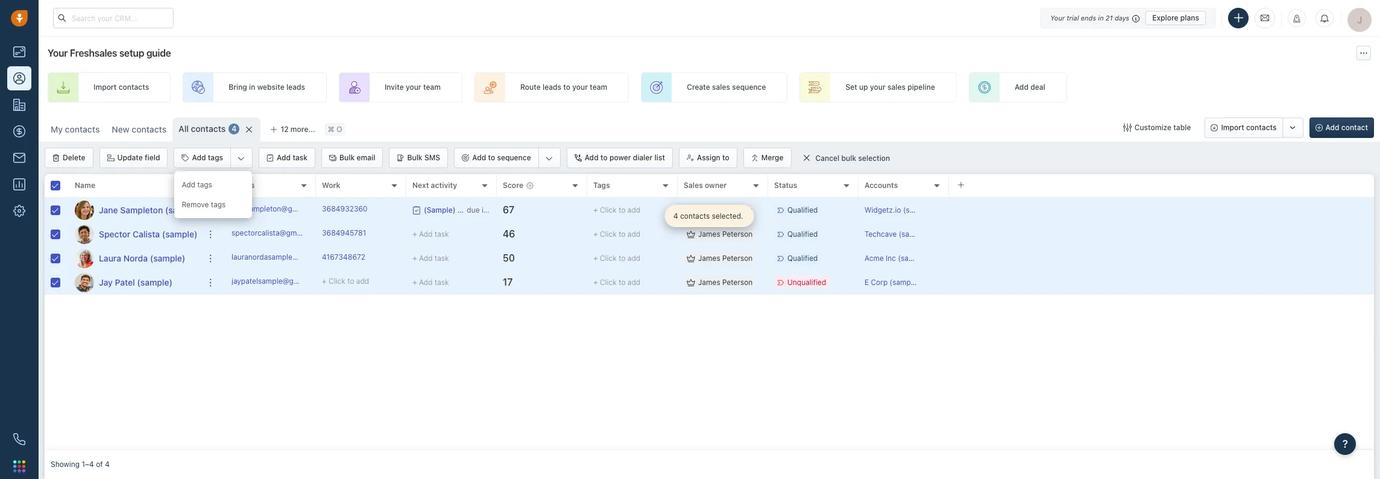 Task type: vqa. For each thing, say whether or not it's contained in the screenshot.
3rd the + Click to add from the top
yes



Task type: describe. For each thing, give the bounding box(es) containing it.
widgetz.io (sample) link
[[865, 206, 934, 215]]

james for 17
[[699, 278, 721, 287]]

techcave (sample) link
[[865, 230, 929, 239]]

jay
[[99, 277, 113, 287]]

import contacts group
[[1206, 118, 1304, 138]]

james for 46
[[699, 230, 721, 239]]

spector
[[99, 229, 131, 239]]

j image
[[75, 201, 94, 220]]

invite your team
[[385, 83, 441, 92]]

0 vertical spatial in
[[1099, 14, 1104, 21]]

spectorcalista@gmail.com link
[[232, 228, 321, 241]]

customize table
[[1135, 123, 1192, 132]]

techcave (sample)
[[865, 230, 929, 239]]

e
[[865, 278, 869, 287]]

jaypatelsample@gmail.com link
[[232, 276, 324, 289]]

guide
[[146, 48, 171, 59]]

janesampleton@gmail.com link
[[232, 204, 323, 217]]

phone element
[[7, 428, 31, 452]]

next
[[413, 181, 429, 190]]

bulk sms
[[407, 153, 440, 162]]

cell for 50
[[950, 247, 1375, 270]]

peterson for 17
[[723, 278, 753, 287]]

create sales sequence link
[[641, 72, 788, 103]]

invite
[[385, 83, 404, 92]]

remove tags
[[182, 200, 226, 209]]

your trial ends in 21 days
[[1051, 14, 1130, 21]]

import for import contacts "button"
[[1222, 123, 1245, 132]]

+ add task for 50
[[413, 254, 449, 263]]

name row
[[45, 174, 226, 198]]

trial
[[1067, 14, 1080, 21]]

jay patel (sample) link
[[99, 277, 173, 289]]

sales
[[684, 181, 703, 190]]

+ click to add for 67
[[594, 206, 641, 215]]

acme
[[865, 254, 884, 263]]

add inside "button"
[[472, 153, 486, 162]]

showing
[[51, 461, 80, 470]]

explore
[[1153, 13, 1179, 22]]

owner
[[705, 181, 727, 190]]

press space to deselect this row. row containing 46
[[226, 223, 1375, 247]]

your for your trial ends in 21 days
[[1051, 14, 1066, 21]]

add to sequence
[[472, 153, 531, 162]]

tags
[[594, 181, 610, 190]]

12 more...
[[281, 125, 315, 134]]

email
[[357, 153, 375, 162]]

+ click to add for 46
[[594, 230, 641, 239]]

plans
[[1181, 13, 1200, 22]]

sampleton
[[120, 205, 163, 215]]

task for 46
[[435, 230, 449, 239]]

phone image
[[13, 434, 25, 446]]

james peterson for 50
[[699, 254, 753, 263]]

add contact
[[1326, 123, 1369, 132]]

add for 50
[[628, 254, 641, 263]]

container_wx8msf4aqz5i3rn1 image for 46
[[687, 230, 696, 239]]

peterson for 50
[[723, 254, 753, 263]]

press space to deselect this row. row containing laura norda (sample)
[[45, 247, 226, 271]]

add deal
[[1015, 83, 1046, 92]]

website
[[257, 83, 285, 92]]

3684945781
[[322, 229, 366, 238]]

container_wx8msf4aqz5i3rn1 image for 50
[[687, 254, 696, 263]]

of
[[96, 461, 103, 470]]

jay patel (sample)
[[99, 277, 173, 287]]

0 horizontal spatial 4
[[105, 461, 110, 470]]

invite your team link
[[339, 72, 463, 103]]

customize
[[1135, 123, 1172, 132]]

peterson for 46
[[723, 230, 753, 239]]

james for 50
[[699, 254, 721, 263]]

tags inside button
[[208, 153, 223, 162]]

james for 67
[[699, 206, 721, 215]]

janesampleton@gmail.com
[[232, 204, 323, 213]]

add for 67
[[628, 206, 641, 215]]

grid containing 67
[[45, 173, 1375, 451]]

2 your from the left
[[573, 83, 588, 92]]

janesampleton@gmail.com 3684932360
[[232, 204, 368, 213]]

explore plans link
[[1146, 11, 1207, 25]]

add to power dialer list
[[585, 153, 665, 162]]

add contact button
[[1310, 118, 1375, 138]]

ends
[[1081, 14, 1097, 21]]

all contacts link
[[179, 123, 226, 135]]

emails
[[232, 181, 255, 190]]

angle down image inside add to sequence group
[[546, 153, 553, 165]]

bring in website leads
[[229, 83, 305, 92]]

dialer
[[633, 153, 653, 162]]

laura norda (sample) link
[[99, 252, 185, 265]]

click for 46
[[600, 230, 617, 239]]

cancel
[[816, 154, 840, 163]]

Search your CRM... text field
[[53, 8, 174, 28]]

row group containing jane sampleton (sample)
[[45, 198, 226, 295]]

widgetz.io
[[865, 206, 902, 215]]

bring in website leads link
[[183, 72, 327, 103]]

update field button
[[99, 148, 168, 168]]

press space to deselect this row. row containing jay patel (sample)
[[45, 271, 226, 295]]

explore plans
[[1153, 13, 1200, 22]]

4 inside grid
[[674, 212, 679, 221]]

norda
[[124, 253, 148, 263]]

update field
[[117, 153, 160, 162]]

cell for 67
[[950, 198, 1375, 222]]

your freshsales setup guide
[[48, 48, 171, 59]]

status
[[775, 181, 798, 190]]

james peterson for 17
[[699, 278, 753, 287]]

set up your sales pipeline link
[[800, 72, 957, 103]]

add inside menu
[[182, 180, 195, 189]]

import contacts for import contacts "button"
[[1222, 123, 1277, 132]]

new contacts
[[112, 124, 167, 135]]

update
[[117, 153, 143, 162]]

accounts
[[865, 181, 898, 190]]

press space to deselect this row. row containing 67
[[226, 198, 1375, 223]]

selection
[[859, 154, 891, 163]]

route
[[521, 83, 541, 92]]

import contacts link
[[48, 72, 171, 103]]

add to sequence button
[[455, 148, 539, 168]]

patel
[[115, 277, 135, 287]]

merge button
[[744, 148, 792, 168]]

(sample) for jay patel (sample)
[[137, 277, 173, 287]]

4167348672
[[322, 253, 366, 262]]

peterson for 67
[[723, 206, 753, 215]]

james peterson for 46
[[699, 230, 753, 239]]

acme inc (sample) link
[[865, 254, 929, 263]]

task for 50
[[435, 254, 449, 263]]

sales inside create sales sequence link
[[713, 83, 731, 92]]

2 leads from the left
[[543, 83, 562, 92]]

jaypatelsample@gmail.com
[[232, 277, 324, 286]]

delete
[[63, 153, 85, 162]]

press space to deselect this row. row containing 17
[[226, 271, 1375, 295]]

up
[[860, 83, 869, 92]]

assign to
[[697, 153, 730, 162]]

(sample) for spector calista (sample)
[[162, 229, 198, 239]]

contacts inside grid
[[681, 212, 710, 221]]

21
[[1106, 14, 1114, 21]]

techcave
[[865, 230, 897, 239]]



Task type: locate. For each thing, give the bounding box(es) containing it.
1 vertical spatial sequence
[[497, 153, 531, 162]]

bulk
[[340, 153, 355, 162], [407, 153, 423, 162]]

0 vertical spatial 4
[[232, 125, 237, 134]]

bulk
[[842, 154, 857, 163]]

container_wx8msf4aqz5i3rn1 image for 67
[[687, 206, 696, 214]]

1 james from the top
[[699, 206, 721, 215]]

4 peterson from the top
[[723, 278, 753, 287]]

contacts inside "button"
[[1247, 123, 1277, 132]]

s image
[[75, 225, 94, 244]]

4 + click to add from the top
[[594, 278, 641, 287]]

1 horizontal spatial sales
[[888, 83, 906, 92]]

(sample) for laura norda (sample)
[[150, 253, 185, 263]]

4 right the of
[[105, 461, 110, 470]]

row group
[[45, 198, 226, 295], [226, 198, 1375, 295]]

bulk inside button
[[340, 153, 355, 162]]

cell for 17
[[950, 271, 1375, 294]]

3 + add task from the top
[[413, 278, 449, 287]]

create
[[687, 83, 711, 92]]

angle down image inside "group"
[[238, 153, 245, 165]]

67
[[503, 205, 515, 215]]

(sample) down the remove
[[162, 229, 198, 239]]

2 row group from the left
[[226, 198, 1375, 295]]

e corp (sample) link
[[865, 278, 920, 287]]

2 + click to add from the top
[[594, 230, 641, 239]]

(sample) down widgetz.io (sample)
[[899, 230, 929, 239]]

press space to deselect this row. row containing spector calista (sample)
[[45, 223, 226, 247]]

add tags inside menu
[[182, 180, 212, 189]]

table
[[1174, 123, 1192, 132]]

4 right the all contacts link in the top of the page
[[232, 125, 237, 134]]

jaypatelsample@gmail.com + click to add
[[232, 277, 369, 286]]

leads right route
[[543, 83, 562, 92]]

tags up remove tags
[[197, 180, 212, 189]]

⌘
[[328, 125, 335, 134]]

to inside "button"
[[488, 153, 495, 162]]

import contacts inside "button"
[[1222, 123, 1277, 132]]

2 bulk from the left
[[407, 153, 423, 162]]

+ click to add for 50
[[594, 254, 641, 263]]

acme inc (sample)
[[865, 254, 929, 263]]

3 peterson from the top
[[723, 254, 753, 263]]

freshsales
[[70, 48, 117, 59]]

(sample) for acme inc (sample)
[[899, 254, 929, 263]]

list
[[655, 153, 665, 162]]

2 sales from the left
[[888, 83, 906, 92]]

add inside button
[[277, 153, 291, 162]]

add deal link
[[969, 72, 1068, 103]]

sales left pipeline
[[888, 83, 906, 92]]

46
[[503, 229, 515, 240]]

grid
[[45, 173, 1375, 451]]

set
[[846, 83, 858, 92]]

(sample) for jane sampleton (sample)
[[165, 205, 201, 215]]

sequence up score
[[497, 153, 531, 162]]

0 horizontal spatial bulk
[[340, 153, 355, 162]]

sales right create
[[713, 83, 731, 92]]

angle down image
[[238, 153, 245, 165], [546, 153, 553, 165]]

4 cell from the top
[[950, 271, 1375, 294]]

1 sales from the left
[[713, 83, 731, 92]]

1 horizontal spatial your
[[573, 83, 588, 92]]

3 cell from the top
[[950, 247, 1375, 270]]

1 james peterson from the top
[[699, 206, 753, 215]]

import contacts for import contacts link
[[94, 83, 149, 92]]

1 vertical spatial container_wx8msf4aqz5i3rn1 image
[[687, 230, 696, 239]]

james
[[699, 206, 721, 215], [699, 230, 721, 239], [699, 254, 721, 263], [699, 278, 721, 287]]

1 horizontal spatial import contacts
[[1222, 123, 1277, 132]]

route leads to your team
[[521, 83, 608, 92]]

0 horizontal spatial your
[[48, 48, 68, 59]]

1 horizontal spatial angle down image
[[546, 153, 553, 165]]

1 horizontal spatial team
[[590, 83, 608, 92]]

work
[[322, 181, 341, 190]]

2 team from the left
[[590, 83, 608, 92]]

0 horizontal spatial angle down image
[[238, 153, 245, 165]]

2 horizontal spatial your
[[871, 83, 886, 92]]

1 vertical spatial tags
[[197, 180, 212, 189]]

0 horizontal spatial sales
[[713, 83, 731, 92]]

17
[[503, 277, 513, 288]]

import contacts
[[94, 83, 149, 92], [1222, 123, 1277, 132]]

set up your sales pipeline
[[846, 83, 936, 92]]

2 james from the top
[[699, 230, 721, 239]]

jane sampleton (sample)
[[99, 205, 201, 215]]

4 left selected.
[[674, 212, 679, 221]]

spectorcalista@gmail.com
[[232, 229, 321, 238]]

(sample) down spector calista (sample) link
[[150, 253, 185, 263]]

1 peterson from the top
[[723, 206, 753, 215]]

1 horizontal spatial in
[[1099, 14, 1104, 21]]

0 vertical spatial qualified
[[788, 206, 818, 215]]

0 horizontal spatial in
[[249, 83, 255, 92]]

e corp (sample)
[[865, 278, 920, 287]]

+ add task for 17
[[413, 278, 449, 287]]

1 horizontal spatial sequence
[[733, 83, 766, 92]]

in right bring
[[249, 83, 255, 92]]

(sample) down 'laura norda (sample)' 'link'
[[137, 277, 173, 287]]

2 cell from the top
[[950, 223, 1375, 246]]

0 horizontal spatial your
[[406, 83, 422, 92]]

0 vertical spatial import contacts
[[94, 83, 149, 92]]

send email image
[[1261, 13, 1270, 23]]

score
[[503, 181, 524, 190]]

2 james peterson from the top
[[699, 230, 753, 239]]

1 team from the left
[[423, 83, 441, 92]]

3684945781 link
[[322, 228, 366, 241]]

1 vertical spatial 4
[[674, 212, 679, 221]]

menu
[[175, 171, 252, 219]]

2 container_wx8msf4aqz5i3rn1 image from the top
[[687, 230, 696, 239]]

1 vertical spatial + add task
[[413, 254, 449, 263]]

click for 67
[[600, 206, 617, 215]]

your right invite
[[406, 83, 422, 92]]

james peterson
[[699, 206, 753, 215], [699, 230, 753, 239], [699, 254, 753, 263], [699, 278, 753, 287]]

row group containing 67
[[226, 198, 1375, 295]]

(sample) right corp
[[890, 278, 920, 287]]

0 vertical spatial container_wx8msf4aqz5i3rn1 image
[[687, 206, 696, 214]]

sequence right create
[[733, 83, 766, 92]]

import contacts button
[[1206, 118, 1284, 138]]

sequence for add to sequence
[[497, 153, 531, 162]]

1 cell from the top
[[950, 198, 1375, 222]]

group
[[174, 148, 253, 219]]

task
[[293, 153, 308, 162], [435, 230, 449, 239], [435, 254, 449, 263], [435, 278, 449, 287]]

0 horizontal spatial import contacts
[[94, 83, 149, 92]]

bring
[[229, 83, 247, 92]]

3 qualified from the top
[[788, 254, 818, 263]]

bulk inside button
[[407, 153, 423, 162]]

add
[[628, 206, 641, 215], [628, 230, 641, 239], [628, 254, 641, 263], [356, 277, 369, 286], [628, 278, 641, 287]]

sales inside set up your sales pipeline link
[[888, 83, 906, 92]]

tags down all contacts 4
[[208, 153, 223, 162]]

0 horizontal spatial leads
[[287, 83, 305, 92]]

tags right the remove
[[211, 200, 226, 209]]

task inside button
[[293, 153, 308, 162]]

click
[[600, 206, 617, 215], [600, 230, 617, 239], [600, 254, 617, 263], [329, 277, 346, 286], [600, 278, 617, 287]]

1 qualified from the top
[[788, 206, 818, 215]]

1 + add task from the top
[[413, 230, 449, 239]]

12
[[281, 125, 289, 134]]

days
[[1115, 14, 1130, 21]]

selected.
[[712, 212, 744, 221]]

qualified for 67
[[788, 206, 818, 215]]

task for 17
[[435, 278, 449, 287]]

2 angle down image from the left
[[546, 153, 553, 165]]

1 leads from the left
[[287, 83, 305, 92]]

angle down image right the add to sequence
[[546, 153, 553, 165]]

1 horizontal spatial bulk
[[407, 153, 423, 162]]

my contacts
[[51, 124, 100, 135]]

0 vertical spatial + add task
[[413, 230, 449, 239]]

angle down image up emails
[[238, 153, 245, 165]]

(sample) for e corp (sample)
[[890, 278, 920, 287]]

1 vertical spatial your
[[48, 48, 68, 59]]

3 james peterson from the top
[[699, 254, 753, 263]]

0 vertical spatial your
[[1051, 14, 1066, 21]]

freshworks switcher image
[[13, 461, 25, 473]]

1 container_wx8msf4aqz5i3rn1 image from the top
[[687, 206, 696, 214]]

1 vertical spatial add tags
[[182, 180, 212, 189]]

bulk email button
[[322, 148, 383, 168]]

bulk left email
[[340, 153, 355, 162]]

2 horizontal spatial 4
[[674, 212, 679, 221]]

add tags inside button
[[192, 153, 223, 162]]

menu containing add tags
[[175, 171, 252, 219]]

qualified for 50
[[788, 254, 818, 263]]

more...
[[291, 125, 315, 134]]

1 horizontal spatial 4
[[232, 125, 237, 134]]

import right table
[[1222, 123, 1245, 132]]

3684932360
[[322, 204, 368, 213]]

(sample) right the inc
[[899, 254, 929, 263]]

create sales sequence
[[687, 83, 766, 92]]

add for 46
[[628, 230, 641, 239]]

2 vertical spatial qualified
[[788, 254, 818, 263]]

(sample)
[[165, 205, 201, 215], [904, 206, 934, 215], [162, 229, 198, 239], [899, 230, 929, 239], [150, 253, 185, 263], [899, 254, 929, 263], [137, 277, 173, 287], [890, 278, 920, 287]]

+ add task
[[413, 230, 449, 239], [413, 254, 449, 263], [413, 278, 449, 287]]

lauranordasample@gmail.com link
[[232, 252, 334, 265]]

cell for 46
[[950, 223, 1375, 246]]

1 horizontal spatial import
[[1222, 123, 1245, 132]]

0 horizontal spatial import
[[94, 83, 117, 92]]

your for your freshsales setup guide
[[48, 48, 68, 59]]

add tags down all contacts 4
[[192, 153, 223, 162]]

assign to button
[[679, 148, 738, 168]]

route leads to your team link
[[475, 72, 629, 103]]

0 vertical spatial tags
[[208, 153, 223, 162]]

deal
[[1031, 83, 1046, 92]]

3 + click to add from the top
[[594, 254, 641, 263]]

+ add task for 46
[[413, 230, 449, 239]]

your right the up
[[871, 83, 886, 92]]

0 horizontal spatial team
[[423, 83, 441, 92]]

1 angle down image from the left
[[238, 153, 245, 165]]

import
[[94, 83, 117, 92], [1222, 123, 1245, 132]]

tags
[[208, 153, 223, 162], [197, 180, 212, 189], [211, 200, 226, 209]]

4 james peterson from the top
[[699, 278, 753, 287]]

3 james from the top
[[699, 254, 721, 263]]

4 james from the top
[[699, 278, 721, 287]]

sequence inside "button"
[[497, 153, 531, 162]]

2 vertical spatial container_wx8msf4aqz5i3rn1 image
[[687, 254, 696, 263]]

all contacts 4
[[179, 124, 237, 134]]

2 peterson from the top
[[723, 230, 753, 239]]

4
[[232, 125, 237, 134], [674, 212, 679, 221], [105, 461, 110, 470]]

import down your freshsales setup guide
[[94, 83, 117, 92]]

team
[[423, 83, 441, 92], [590, 83, 608, 92]]

bulk for bulk email
[[340, 153, 355, 162]]

cell
[[950, 198, 1375, 222], [950, 223, 1375, 246], [950, 247, 1375, 270], [950, 271, 1375, 294]]

click for 50
[[600, 254, 617, 263]]

2 vertical spatial tags
[[211, 200, 226, 209]]

bulk for bulk sms
[[407, 153, 423, 162]]

1 vertical spatial in
[[249, 83, 255, 92]]

1 row group from the left
[[45, 198, 226, 295]]

container_wx8msf4aqz5i3rn1 image
[[1124, 124, 1132, 132], [803, 154, 811, 162], [413, 206, 421, 214], [687, 278, 696, 287]]

cancel bulk selection
[[816, 154, 891, 163]]

4 inside all contacts 4
[[232, 125, 237, 134]]

your right route
[[573, 83, 588, 92]]

0 vertical spatial add tags
[[192, 153, 223, 162]]

1 vertical spatial import
[[1222, 123, 1245, 132]]

1 + click to add from the top
[[594, 206, 641, 215]]

laura norda (sample)
[[99, 253, 185, 263]]

sequence for create sales sequence
[[733, 83, 766, 92]]

(sample) up techcave (sample) at the top
[[904, 206, 934, 215]]

merge
[[762, 153, 784, 162]]

leads right website
[[287, 83, 305, 92]]

your left the trial
[[1051, 14, 1066, 21]]

press space to deselect this row. row containing jane sampleton (sample)
[[45, 198, 226, 223]]

(sample) right sampleton
[[165, 205, 201, 215]]

0 vertical spatial import
[[94, 83, 117, 92]]

4 contacts selected.
[[674, 212, 744, 221]]

pipeline
[[908, 83, 936, 92]]

new
[[112, 124, 130, 135]]

press space to deselect this row. row
[[45, 198, 226, 223], [226, 198, 1375, 223], [45, 223, 226, 247], [226, 223, 1375, 247], [45, 247, 226, 271], [226, 247, 1375, 271], [45, 271, 226, 295], [226, 271, 1375, 295]]

spector calista (sample) link
[[99, 228, 198, 240]]

2 vertical spatial + add task
[[413, 278, 449, 287]]

james peterson for 67
[[699, 206, 753, 215]]

in left 21
[[1099, 14, 1104, 21]]

add tags button
[[175, 148, 231, 168]]

add for 17
[[628, 278, 641, 287]]

import for import contacts link
[[94, 83, 117, 92]]

2 qualified from the top
[[788, 230, 818, 239]]

add to power dialer list button
[[567, 148, 673, 168]]

all
[[179, 124, 189, 134]]

sales owner
[[684, 181, 727, 190]]

1 vertical spatial import contacts
[[1222, 123, 1277, 132]]

next activity
[[413, 181, 457, 190]]

qualified for 46
[[788, 230, 818, 239]]

j image
[[75, 273, 94, 292]]

click for 17
[[600, 278, 617, 287]]

calista
[[133, 229, 160, 239]]

0 vertical spatial sequence
[[733, 83, 766, 92]]

1 bulk from the left
[[340, 153, 355, 162]]

remove
[[182, 200, 209, 209]]

group containing add tags
[[174, 148, 253, 219]]

import inside "button"
[[1222, 123, 1245, 132]]

1 your from the left
[[406, 83, 422, 92]]

1 horizontal spatial your
[[1051, 14, 1066, 21]]

container_wx8msf4aqz5i3rn1 image
[[687, 206, 696, 214], [687, 230, 696, 239], [687, 254, 696, 263]]

press space to deselect this row. row containing 50
[[226, 247, 1375, 271]]

1 vertical spatial qualified
[[788, 230, 818, 239]]

1 horizontal spatial leads
[[543, 83, 562, 92]]

l image
[[75, 249, 94, 268]]

container_wx8msf4aqz5i3rn1 image inside customize table button
[[1124, 124, 1132, 132]]

sequence
[[733, 83, 766, 92], [497, 153, 531, 162]]

2 vertical spatial 4
[[105, 461, 110, 470]]

+ click to add for 17
[[594, 278, 641, 287]]

customize table button
[[1116, 118, 1200, 138]]

leads
[[287, 83, 305, 92], [543, 83, 562, 92]]

add task button
[[259, 148, 316, 168]]

unqualified
[[788, 278, 827, 287]]

3 container_wx8msf4aqz5i3rn1 image from the top
[[687, 254, 696, 263]]

add tags up the remove
[[182, 180, 212, 189]]

inc
[[886, 254, 897, 263]]

3 your from the left
[[871, 83, 886, 92]]

your left freshsales at top
[[48, 48, 68, 59]]

0 horizontal spatial sequence
[[497, 153, 531, 162]]

bulk email
[[340, 153, 375, 162]]

widgetz.io (sample)
[[865, 206, 934, 215]]

bulk left sms
[[407, 153, 423, 162]]

2 + add task from the top
[[413, 254, 449, 263]]

add to sequence group
[[454, 148, 561, 168]]

peterson
[[723, 206, 753, 215], [723, 230, 753, 239], [723, 254, 753, 263], [723, 278, 753, 287]]



